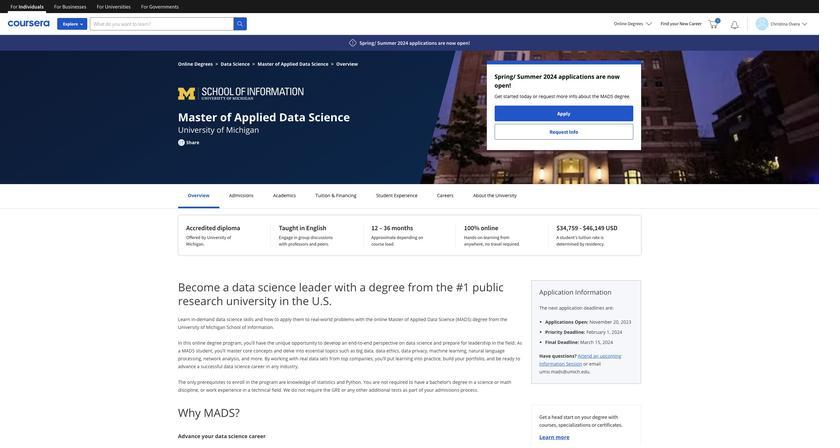 Task type: vqa. For each thing, say whether or not it's contained in the screenshot.
the I'm inside I LEARNED BUSINESS STATISTICS AND ANALYSIS TO APPLY TO MY JOB, BUT MY COURSERA PLUS SUBSCRIPTION MOTIVATED ME TO KEEP LEARNING. I HAVE A NEW CAREER GOAL TO PIVOT INTO DATA ANALYSIS AND DATA SCIENCE. I'M LEARNING PYTHON NOW!
no



Task type: locate. For each thing, give the bounding box(es) containing it.
applications inside spring/ summer 2024 applications are now open!
[[559, 73, 595, 80]]

1 horizontal spatial not
[[381, 379, 388, 385]]

0 horizontal spatial an
[[342, 340, 347, 346]]

0 vertical spatial online
[[481, 224, 499, 232]]

for left individuals
[[10, 3, 18, 10]]

$46,149
[[583, 224, 605, 232]]

field. left as
[[506, 340, 516, 346]]

1 horizontal spatial get
[[540, 414, 547, 420]]

and down core
[[242, 356, 250, 362]]

apply
[[558, 110, 571, 117]]

0 vertical spatial master
[[258, 61, 274, 67]]

2 vertical spatial applied
[[410, 316, 426, 323]]

and inside taught in english engage in group discussions with professors and peers.
[[309, 241, 317, 247]]

for left businesses on the top
[[54, 3, 61, 10]]

tuition & financing link
[[314, 192, 359, 199]]

1 horizontal spatial online
[[374, 316, 387, 323]]

0 vertical spatial field.
[[506, 340, 516, 346]]

master right 'data science' link
[[258, 61, 274, 67]]

essential
[[305, 348, 324, 354]]

1 horizontal spatial now
[[608, 73, 620, 80]]

or inside or email umsi.mads@umich.edu.
[[584, 361, 588, 367]]

discussions
[[311, 235, 333, 240]]

put
[[387, 356, 395, 362]]

explore button
[[57, 18, 87, 30]]

1 for from the left
[[10, 3, 18, 10]]

data right demand
[[216, 316, 225, 323]]

2 horizontal spatial applied
[[410, 316, 426, 323]]

degree inside learn in-demand data science skills and how to apply them to real-world problems with the online master of applied data science (mads) degree from the university of michigan school of information.
[[473, 316, 488, 323]]

12
[[372, 224, 378, 232]]

1 horizontal spatial >
[[253, 61, 255, 67]]

february
[[587, 329, 606, 335]]

michigan.
[[186, 241, 205, 247]]

in up process.
[[469, 379, 473, 385]]

session
[[566, 361, 583, 367]]

degree inside become a data science leader with a degree from the #1 public research university in the u.s.
[[369, 280, 405, 295]]

learn in-demand data science skills and how to apply them to real-world problems with the online master of applied data science (mads) degree from the university of michigan school of information.
[[178, 316, 508, 330]]

of inside accredited diploma offered by university of michigan.
[[227, 235, 231, 240]]

as inside the only prerequisites to enroll in the program are knowledge of statistics and python. you are not required to have a bachelor's degree in a science or math discipline, or work experience in a technical field. we do not require the gre or any other additional tests as part of your admissions process.
[[403, 387, 408, 393]]

0 horizontal spatial applications
[[410, 40, 437, 46]]

leader
[[299, 280, 332, 295]]

1 vertical spatial into
[[414, 356, 423, 362]]

1 vertical spatial list item
[[546, 329, 633, 336]]

1 vertical spatial spring/ summer 2024 applications are now open!
[[495, 73, 620, 89]]

in up apply
[[280, 293, 289, 309]]

into up real
[[296, 348, 304, 354]]

your down the learning,
[[455, 356, 465, 362]]

python.
[[346, 379, 362, 385]]

list item
[[546, 319, 633, 326], [546, 329, 633, 336], [546, 339, 633, 346]]

data,
[[364, 348, 375, 354]]

learn more button
[[540, 434, 570, 441]]

1 horizontal spatial michigan
[[226, 124, 259, 135]]

your inside find your new career link
[[670, 21, 679, 27]]

master inside learn in-demand data science skills and how to apply them to real-world problems with the online master of applied data science (mads) degree from the university of michigan school of information.
[[389, 316, 404, 323]]

1 vertical spatial summer
[[517, 73, 542, 80]]

deadline: up 'questions?'
[[558, 339, 579, 346]]

for for individuals
[[10, 3, 18, 10]]

online up perspective
[[374, 316, 387, 323]]

1 horizontal spatial summer
[[517, 73, 542, 80]]

by
[[202, 235, 206, 240], [580, 241, 585, 247]]

list item up the priority deadline: february 1, 2024
[[546, 319, 633, 326]]

1 vertical spatial spring/
[[495, 73, 516, 80]]

with right u.s.
[[335, 280, 357, 295]]

as left big
[[351, 348, 355, 354]]

part
[[409, 387, 418, 393]]

0 vertical spatial michigan
[[226, 124, 259, 135]]

on inside in this online degree program, you'll have the unique opportunity to develop an end-to-end perspective on data science and prepare for leadership in the field. as a mads student, you'll master core concepts and delve into essential topics such as big data, data ethics, data privacy, machine learning, natural language processing, network analysis, and more. by working with real data sets from top companies, you'll put learning into practice, build your portfolio, and be ready to advance a successful data science career in any industry.
[[399, 340, 405, 346]]

as left part on the bottom of the page
[[403, 387, 408, 393]]

0 horizontal spatial by
[[202, 235, 206, 240]]

master up perspective
[[389, 316, 404, 323]]

sets
[[320, 356, 328, 362]]

you'll up network
[[215, 348, 226, 354]]

learn more
[[540, 434, 570, 441]]

financing
[[336, 192, 357, 199]]

or right today
[[533, 93, 538, 99]]

2 list item from the top
[[546, 329, 633, 336]]

0 vertical spatial learning
[[484, 235, 500, 240]]

0 horizontal spatial >
[[216, 61, 218, 67]]

upcoming
[[600, 353, 622, 359]]

for left 'governments' at the left of the page
[[141, 3, 148, 10]]

None search field
[[90, 17, 247, 30]]

november
[[590, 319, 613, 325]]

#1
[[456, 280, 470, 295]]

coursera image
[[8, 18, 49, 29]]

of
[[275, 61, 280, 67], [220, 110, 231, 125], [217, 124, 224, 135], [227, 235, 231, 240], [405, 316, 409, 323], [201, 324, 205, 330], [242, 324, 246, 330], [312, 379, 316, 385], [419, 387, 423, 393]]

course
[[372, 241, 384, 247]]

0 horizontal spatial summer
[[377, 40, 397, 46]]

or left work
[[200, 387, 205, 393]]

degrees inside popup button
[[628, 21, 643, 27]]

the for the only prerequisites to enroll in the program are knowledge of statistics and python. you are not required to have a bachelor's degree in a science or math discipline, or work experience in a technical field. we do not require the gre or any other additional tests as part of your admissions process.
[[178, 379, 186, 385]]

1 vertical spatial degrees
[[195, 61, 213, 67]]

1 vertical spatial get
[[540, 414, 547, 420]]

your inside the only prerequisites to enroll in the program are knowledge of statistics and python. you are not required to have a bachelor's degree in a science or math discipline, or work experience in a technical field. we do not require the gre or any other additional tests as part of your admissions process.
[[425, 387, 434, 393]]

1 vertical spatial online
[[178, 61, 193, 67]]

learning up no
[[484, 235, 500, 240]]

0 vertical spatial get
[[495, 93, 502, 99]]

0 vertical spatial information
[[576, 288, 612, 297]]

on right the depending
[[419, 235, 424, 240]]

science
[[233, 61, 250, 67], [312, 61, 329, 67], [309, 110, 350, 125], [439, 316, 455, 323]]

the inside the only prerequisites to enroll in the program are knowledge of statistics and python. you are not required to have a bachelor's degree in a science or math discipline, or work experience in a technical field. we do not require the gre or any other additional tests as part of your admissions process.
[[178, 379, 186, 385]]

the left only on the left of the page
[[178, 379, 186, 385]]

any down working
[[271, 364, 279, 370]]

for for governments
[[141, 3, 148, 10]]

1 vertical spatial now
[[608, 73, 620, 80]]

data down analysis,
[[224, 364, 233, 370]]

1 vertical spatial an
[[594, 353, 599, 359]]

1 horizontal spatial an
[[594, 353, 599, 359]]

get up 'courses,'
[[540, 414, 547, 420]]

or down attend
[[584, 361, 588, 367]]

0 vertical spatial overview
[[337, 61, 358, 67]]

university inside accredited diploma offered by university of michigan.
[[207, 235, 226, 240]]

in right enroll
[[246, 379, 250, 385]]

months
[[392, 224, 413, 232]]

4 for from the left
[[141, 3, 148, 10]]

industry.
[[280, 364, 299, 370]]

1 vertical spatial any
[[347, 387, 355, 393]]

3 list item from the top
[[546, 339, 633, 346]]

list item containing applications open:
[[546, 319, 633, 326]]

0 vertical spatial now
[[447, 40, 456, 46]]

in down by
[[266, 364, 270, 370]]

0 vertical spatial an
[[342, 340, 347, 346]]

to up part on the bottom of the page
[[409, 379, 414, 385]]

become a data science leader with a degree from the #1 public research university in the u.s.
[[178, 280, 504, 309]]

career
[[251, 364, 265, 370], [249, 433, 266, 440]]

and up machine
[[434, 340, 442, 346]]

1 vertical spatial field.
[[272, 387, 282, 393]]

request info
[[550, 129, 579, 135]]

learning right put
[[396, 356, 413, 362]]

about the university link
[[472, 192, 519, 199]]

show notifications image
[[731, 21, 739, 29]]

online up no
[[481, 224, 499, 232]]

online for online degrees
[[615, 21, 627, 27]]

your up 'specializations'
[[582, 414, 592, 420]]

degree
[[369, 280, 405, 295], [473, 316, 488, 323], [207, 340, 222, 346], [453, 379, 468, 385], [593, 414, 608, 420]]

0 vertical spatial spring/ summer 2024 applications are now open!
[[360, 40, 470, 46]]

tuition
[[316, 192, 331, 199]]

1 horizontal spatial applied
[[281, 61, 298, 67]]

and up the information.
[[255, 316, 263, 323]]

your right find
[[670, 21, 679, 27]]

experience
[[218, 387, 242, 393]]

with up certificates. in the right bottom of the page
[[609, 414, 618, 420]]

language
[[486, 348, 505, 354]]

learn inside learn in-demand data science skills and how to apply them to real-world problems with the online master of applied data science (mads) degree from the university of michigan school of information.
[[178, 316, 190, 323]]

degrees left 'data science' link
[[195, 61, 213, 67]]

have up concepts
[[256, 340, 266, 346]]

have inside in this online degree program, you'll have the unique opportunity to develop an end-to-end perspective on data science and prepare for leadership in the field. as a mads student, you'll master core concepts and delve into essential topics such as big data, data ethics, data privacy, machine learning, natural language processing, network analysis, and more. by working with real data sets from top companies, you'll put learning into practice, build your portfolio, and be ready to advance a successful data science career in any industry.
[[256, 340, 266, 346]]

on inside 100% online hands-on learning from anywhere, no travel required.
[[478, 235, 483, 240]]

2 horizontal spatial >
[[331, 61, 334, 67]]

university down in-
[[178, 324, 199, 330]]

for for universities
[[97, 3, 104, 10]]

online inside popup button
[[615, 21, 627, 27]]

by down the accredited
[[202, 235, 206, 240]]

0 vertical spatial as
[[351, 348, 355, 354]]

not right do
[[298, 387, 306, 393]]

learn left in-
[[178, 316, 190, 323]]

get for get started today or request more info about the mads degree.
[[495, 93, 502, 99]]

0 horizontal spatial applied
[[234, 110, 276, 125]]

your down bachelor's
[[425, 387, 434, 393]]

0 horizontal spatial as
[[351, 348, 355, 354]]

2024
[[398, 40, 408, 46], [544, 73, 557, 80], [612, 329, 623, 335], [603, 339, 613, 346]]

core
[[243, 348, 252, 354]]

data
[[232, 280, 255, 295], [216, 316, 225, 323], [406, 340, 416, 346], [376, 348, 385, 354], [402, 348, 411, 354], [309, 356, 319, 362], [224, 364, 233, 370], [215, 433, 227, 440]]

2 > from the left
[[253, 61, 255, 67]]

1 vertical spatial applications
[[559, 73, 595, 80]]

english
[[306, 224, 327, 232]]

mads down this
[[182, 348, 195, 354]]

0 horizontal spatial learn
[[178, 316, 190, 323]]

and up working
[[274, 348, 282, 354]]

(mads)
[[456, 316, 472, 323]]

1 vertical spatial by
[[580, 241, 585, 247]]

1 vertical spatial learning
[[396, 356, 413, 362]]

with right problems on the bottom
[[356, 316, 365, 323]]

What do you want to learn? text field
[[90, 17, 234, 30]]

learning,
[[449, 348, 468, 354]]

and
[[309, 241, 317, 247], [255, 316, 263, 323], [434, 340, 442, 346], [274, 348, 282, 354], [242, 356, 250, 362], [487, 356, 495, 362], [337, 379, 345, 385]]

1 vertical spatial open!
[[495, 81, 511, 89]]

the left next
[[540, 305, 548, 311]]

admissions
[[229, 192, 254, 199]]

not up additional
[[381, 379, 388, 385]]

final deadline: march 15, 2024
[[546, 339, 613, 346]]

field.
[[506, 340, 516, 346], [272, 387, 282, 393]]

online
[[615, 21, 627, 27], [178, 61, 193, 67]]

1 horizontal spatial degrees
[[628, 21, 643, 27]]

and left the peers.
[[309, 241, 317, 247]]

in down enroll
[[243, 387, 247, 393]]

shopping cart: 1 item image
[[709, 18, 721, 28]]

university up share button
[[178, 124, 215, 135]]

request info button
[[495, 124, 634, 140]]

field. left we
[[272, 387, 282, 393]]

0 vertical spatial open!
[[457, 40, 470, 46]]

information inside attend an upcoming information session
[[540, 361, 565, 367]]

2 horizontal spatial you'll
[[375, 356, 386, 362]]

list item down the applications open: november 20, 2023
[[546, 329, 633, 336]]

1 vertical spatial you'll
[[215, 348, 226, 354]]

2024 inside spring/ summer 2024 applications are now open!
[[544, 73, 557, 80]]

from inside in this online degree program, you'll have the unique opportunity to develop an end-to-end perspective on data science and prepare for leadership in the field. as a mads student, you'll master core concepts and delve into essential topics such as big data, data ethics, data privacy, machine learning, natural language processing, network analysis, and more. by working with real data sets from top companies, you'll put learning into practice, build your portfolio, and be ready to advance a successful data science career in any industry.
[[330, 356, 340, 362]]

and inside learn in-demand data science skills and how to apply them to real-world problems with the online master of applied data science (mads) degree from the university of michigan school of information.
[[255, 316, 263, 323]]

1 horizontal spatial overview
[[337, 61, 358, 67]]

on inside 12 – 36 months approximate depending on course load.
[[419, 235, 424, 240]]

36
[[384, 224, 391, 232]]

information up the deadlines
[[576, 288, 612, 297]]

0 horizontal spatial online
[[192, 340, 206, 346]]

advance
[[178, 433, 200, 440]]

your inside in this online degree program, you'll have the unique opportunity to develop an end-to-end perspective on data science and prepare for leadership in the field. as a mads student, you'll master core concepts and delve into essential topics such as big data, data ethics, data privacy, machine learning, natural language processing, network analysis, and more. by working with real data sets from top companies, you'll put learning into practice, build your portfolio, and be ready to advance a successful data science career in any industry.
[[455, 356, 465, 362]]

1 vertical spatial michigan
[[206, 324, 225, 330]]

are inside spring/ summer 2024 applications are now open!
[[596, 73, 606, 80]]

master
[[227, 348, 242, 354]]

online for online degrees > data science > master of applied data science > overview
[[178, 61, 193, 67]]

businesses
[[62, 3, 86, 10]]

why
[[178, 405, 201, 420]]

as inside in this online degree program, you'll have the unique opportunity to develop an end-to-end perspective on data science and prepare for leadership in the field. as a mads student, you'll master core concepts and delve into essential topics such as big data, data ethics, data privacy, machine learning, natural language processing, network analysis, and more. by working with real data sets from top companies, you'll put learning into practice, build your portfolio, and be ready to advance a successful data science career in any industry.
[[351, 348, 355, 354]]

0 horizontal spatial have
[[256, 340, 266, 346]]

master up share button
[[178, 110, 217, 125]]

applied inside master of applied data science university of michigan
[[234, 110, 276, 125]]

deadline: for priority deadline:
[[564, 329, 586, 335]]

1 > from the left
[[216, 61, 218, 67]]

with down engage
[[279, 241, 288, 247]]

companies,
[[350, 356, 374, 362]]

field. inside the only prerequisites to enroll in the program are knowledge of statistics and python. you are not required to have a bachelor's degree in a science or math discipline, or work experience in a technical field. we do not require the gre or any other additional tests as part of your admissions process.
[[272, 387, 282, 393]]

0 horizontal spatial get
[[495, 93, 502, 99]]

work
[[206, 387, 217, 393]]

1 horizontal spatial master
[[258, 61, 274, 67]]

online inside learn in-demand data science skills and how to apply them to real-world problems with the online master of applied data science (mads) degree from the university of michigan school of information.
[[374, 316, 387, 323]]

tuition & financing
[[316, 192, 357, 199]]

0 horizontal spatial michigan
[[206, 324, 225, 330]]

you'll
[[244, 340, 255, 346], [215, 348, 226, 354], [375, 356, 386, 362]]

career inside in this online degree program, you'll have the unique opportunity to develop an end-to-end perspective on data science and prepare for leadership in the field. as a mads student, you'll master core concepts and delve into essential topics such as big data, data ethics, data privacy, machine learning, natural language processing, network analysis, and more. by working with real data sets from top companies, you'll put learning into practice, build your portfolio, and be ready to advance a successful data science career in any industry.
[[251, 364, 265, 370]]

deadline: up final deadline: march 15, 2024
[[564, 329, 586, 335]]

2 vertical spatial online
[[192, 340, 206, 346]]

on up ethics,
[[399, 340, 405, 346]]

christina overa button
[[748, 17, 808, 30]]

data right ethics,
[[402, 348, 411, 354]]

0 vertical spatial degrees
[[628, 21, 643, 27]]

by down tuition
[[580, 241, 585, 247]]

with up 'industry.'
[[289, 356, 299, 362]]

university down diploma
[[207, 235, 226, 240]]

public
[[473, 280, 504, 295]]

get inside get a head start on your degree with courses, specializations or certificates.
[[540, 414, 547, 420]]

1 vertical spatial as
[[403, 387, 408, 393]]

have inside the only prerequisites to enroll in the program are knowledge of statistics and python. you are not required to have a bachelor's degree in a science or math discipline, or work experience in a technical field. we do not require the gre or any other additional tests as part of your admissions process.
[[415, 379, 425, 385]]

for left universities on the top of page
[[97, 3, 104, 10]]

master of applied data science link
[[258, 61, 329, 67]]

get left started
[[495, 93, 502, 99]]

0 vertical spatial more
[[557, 93, 568, 99]]

3 > from the left
[[331, 61, 334, 67]]

1 vertical spatial learn
[[540, 434, 555, 441]]

next
[[549, 305, 558, 311]]

this
[[183, 340, 191, 346]]

degree inside the only prerequisites to enroll in the program are knowledge of statistics and python. you are not required to have a bachelor's degree in a science or math discipline, or work experience in a technical field. we do not require the gre or any other additional tests as part of your admissions process.
[[453, 379, 468, 385]]

2 horizontal spatial master
[[389, 316, 404, 323]]

1 list item from the top
[[546, 319, 633, 326]]

0 vertical spatial list item
[[546, 319, 633, 326]]

2 vertical spatial master
[[389, 316, 404, 323]]

mads
[[601, 93, 614, 99], [182, 348, 195, 354]]

data down mads?
[[215, 433, 227, 440]]

michigan inside master of applied data science university of michigan
[[226, 124, 259, 135]]

open!
[[457, 40, 470, 46], [495, 81, 511, 89]]

in
[[300, 224, 305, 232], [294, 235, 298, 240], [280, 293, 289, 309], [492, 340, 496, 346], [266, 364, 270, 370], [246, 379, 250, 385], [469, 379, 473, 385], [243, 387, 247, 393]]

3 for from the left
[[97, 3, 104, 10]]

1 vertical spatial not
[[298, 387, 306, 393]]

on up 'specializations'
[[575, 414, 581, 420]]

michigan inside learn in-demand data science skills and how to apply them to real-world problems with the online master of applied data science (mads) degree from the university of michigan school of information.
[[206, 324, 225, 330]]

list
[[542, 319, 633, 346]]

1 horizontal spatial field.
[[506, 340, 516, 346]]

any inside the only prerequisites to enroll in the program are knowledge of statistics and python. you are not required to have a bachelor's degree in a science or math discipline, or work experience in a technical field. we do not require the gre or any other additional tests as part of your admissions process.
[[347, 387, 355, 393]]

tests
[[392, 387, 402, 393]]

degree inside get a head start on your degree with courses, specializations or certificates.
[[593, 414, 608, 420]]

from
[[501, 235, 510, 240], [408, 280, 433, 295], [489, 316, 499, 323], [330, 356, 340, 362]]

mads left 'degree.'
[[601, 93, 614, 99]]

on up anywhere,
[[478, 235, 483, 240]]

1 horizontal spatial you'll
[[244, 340, 255, 346]]

learning inside in this online degree program, you'll have the unique opportunity to develop an end-to-end perspective on data science and prepare for leadership in the field. as a mads student, you'll master core concepts and delve into essential topics such as big data, data ethics, data privacy, machine learning, natural language processing, network analysis, and more. by working with real data sets from top companies, you'll put learning into practice, build your portfolio, and be ready to advance a successful data science career in any industry.
[[396, 356, 413, 362]]

data inside become a data science leader with a degree from the #1 public research university in the u.s.
[[232, 280, 255, 295]]

to right the 'how'
[[275, 316, 279, 323]]

science inside become a data science leader with a degree from the #1 public research university in the u.s.
[[258, 280, 296, 295]]

rate
[[593, 235, 600, 240]]

more down 'specializations'
[[556, 434, 570, 441]]

have up part on the bottom of the page
[[415, 379, 425, 385]]

into down privacy,
[[414, 356, 423, 362]]

1 vertical spatial the
[[178, 379, 186, 385]]

you'll left put
[[375, 356, 386, 362]]

with inside taught in english engage in group discussions with professors and peers.
[[279, 241, 288, 247]]

2 vertical spatial you'll
[[375, 356, 386, 362]]

and left be
[[487, 356, 495, 362]]

2 horizontal spatial online
[[481, 224, 499, 232]]

applied inside learn in-demand data science skills and how to apply them to real-world problems with the online master of applied data science (mads) degree from the university of michigan school of information.
[[410, 316, 426, 323]]

list containing applications open:
[[542, 319, 633, 346]]

with inside become a data science leader with a degree from the #1 public research university in the u.s.
[[335, 280, 357, 295]]

discipline,
[[178, 387, 199, 393]]

any down python.
[[347, 387, 355, 393]]

0 horizontal spatial online
[[178, 61, 193, 67]]

degree inside in this online degree program, you'll have the unique opportunity to develop an end-to-end perspective on data science and prepare for leadership in the field. as a mads student, you'll master core concepts and delve into essential topics such as big data, data ethics, data privacy, machine learning, natural language processing, network analysis, and more. by working with real data sets from top companies, you'll put learning into practice, build your portfolio, and be ready to advance a successful data science career in any industry.
[[207, 340, 222, 346]]

0 vertical spatial by
[[202, 235, 206, 240]]

more left info
[[557, 93, 568, 99]]

0 vertical spatial you'll
[[244, 340, 255, 346]]

list item down the priority deadline: february 1, 2024
[[546, 339, 633, 346]]

share button
[[178, 139, 209, 146]]

1 horizontal spatial any
[[347, 387, 355, 393]]

1 vertical spatial have
[[415, 379, 425, 385]]

2 for from the left
[[54, 3, 61, 10]]

0 horizontal spatial any
[[271, 364, 279, 370]]

determined
[[557, 241, 579, 247]]

be
[[496, 356, 502, 362]]

spring/ inside spring/ summer 2024 applications are now open!
[[495, 73, 516, 80]]

process.
[[461, 387, 479, 393]]

1 horizontal spatial by
[[580, 241, 585, 247]]

individuals
[[19, 3, 44, 10]]

program
[[259, 379, 278, 385]]

–
[[380, 224, 383, 232]]

new
[[680, 21, 689, 27]]

load.
[[385, 241, 395, 247]]

tuition
[[579, 235, 592, 240]]

travel
[[491, 241, 502, 247]]

from inside learn in-demand data science skills and how to apply them to real-world problems with the online master of applied data science (mads) degree from the university of michigan school of information.
[[489, 316, 499, 323]]

with inside learn in-demand data science skills and how to apply them to real-world problems with the online master of applied data science (mads) degree from the university of michigan school of information.
[[356, 316, 365, 323]]

list item containing final deadline:
[[546, 339, 633, 346]]

0 vertical spatial not
[[381, 379, 388, 385]]

start
[[564, 414, 574, 420]]

0 vertical spatial spring/
[[360, 40, 376, 46]]

1 vertical spatial mads
[[182, 348, 195, 354]]

0 vertical spatial career
[[251, 364, 265, 370]]

application information
[[540, 288, 612, 297]]

data up the skills
[[232, 280, 255, 295]]

an up such
[[342, 340, 347, 346]]

information down 'have questions?'
[[540, 361, 565, 367]]

-
[[580, 224, 582, 232]]

degrees left find
[[628, 21, 643, 27]]

online up the student,
[[192, 340, 206, 346]]

you'll up core
[[244, 340, 255, 346]]

your inside get a head start on your degree with courses, specializations or certificates.
[[582, 414, 592, 420]]

other
[[356, 387, 368, 393]]

and up 'gre'
[[337, 379, 345, 385]]

1 vertical spatial information
[[540, 361, 565, 367]]

0 horizontal spatial master
[[178, 110, 217, 125]]

degrees
[[628, 21, 643, 27], [195, 61, 213, 67]]

an up email
[[594, 353, 599, 359]]

now inside spring/ summer 2024 applications are now open!
[[608, 73, 620, 80]]

0 vertical spatial online
[[615, 21, 627, 27]]



Task type: describe. For each thing, give the bounding box(es) containing it.
specializations
[[559, 422, 591, 428]]

application
[[540, 288, 574, 297]]

with inside get a head start on your degree with courses, specializations or certificates.
[[609, 414, 618, 420]]

or left math
[[495, 379, 499, 385]]

0 horizontal spatial spring/ summer 2024 applications are now open!
[[360, 40, 470, 46]]

list item containing priority deadline:
[[546, 329, 633, 336]]

become
[[178, 280, 220, 295]]

them
[[293, 316, 304, 323]]

0 horizontal spatial now
[[447, 40, 456, 46]]

privacy,
[[412, 348, 429, 354]]

mads inside in this online degree program, you'll have the unique opportunity to develop an end-to-end perspective on data science and prepare for leadership in the field. as a mads student, you'll master core concepts and delve into essential topics such as big data, data ethics, data privacy, machine learning, natural language processing, network analysis, and more. by working with real data sets from top companies, you'll put learning into practice, build your portfolio, and be ready to advance a successful data science career in any industry.
[[182, 348, 195, 354]]

to up the experience
[[227, 379, 231, 385]]

usd
[[606, 224, 618, 232]]

an inside attend an upcoming information session
[[594, 353, 599, 359]]

0 vertical spatial applied
[[281, 61, 298, 67]]

residency.
[[586, 241, 605, 247]]

network
[[204, 356, 221, 362]]

master of applied data science university of michigan
[[178, 110, 350, 135]]

field. inside in this online degree program, you'll have the unique opportunity to develop an end-to-end perspective on data science and prepare for leadership in the field. as a mads student, you'll master core concepts and delve into essential topics such as big data, data ethics, data privacy, machine learning, natural language processing, network analysis, and more. by working with real data sets from top companies, you'll put learning into practice, build your portfolio, and be ready to advance a successful data science career in any industry.
[[506, 340, 516, 346]]

develop
[[324, 340, 341, 346]]

attend an upcoming information session
[[540, 353, 622, 367]]

in inside become a data science leader with a degree from the #1 public research university in the u.s.
[[280, 293, 289, 309]]

professors
[[288, 241, 308, 247]]

0 horizontal spatial open!
[[457, 40, 470, 46]]

data down perspective
[[376, 348, 385, 354]]

0 vertical spatial summer
[[377, 40, 397, 46]]

science inside the only prerequisites to enroll in the program are knowledge of statistics and python. you are not required to have a bachelor's degree in a science or math discipline, or work experience in a technical field. we do not require the gre or any other additional tests as part of your admissions process.
[[478, 379, 493, 385]]

for for businesses
[[54, 3, 61, 10]]

1 horizontal spatial spring/ summer 2024 applications are now open!
[[495, 73, 620, 89]]

for universities
[[97, 3, 131, 10]]

attend
[[578, 353, 593, 359]]

0 vertical spatial applications
[[410, 40, 437, 46]]

top
[[341, 356, 348, 362]]

0 horizontal spatial not
[[298, 387, 306, 393]]

get for get a head start on your degree with courses, specializations or certificates.
[[540, 414, 547, 420]]

for businesses
[[54, 3, 86, 10]]

by
[[265, 356, 270, 362]]

data inside learn in-demand data science skills and how to apply them to real-world problems with the online master of applied data science (mads) degree from the university of michigan school of information.
[[216, 316, 225, 323]]

no
[[485, 241, 490, 247]]

topics
[[325, 348, 338, 354]]

from inside become a data science leader with a degree from the #1 public research university in the u.s.
[[408, 280, 433, 295]]

by inside "$34,759 - $46,149 usd a student's tuition rate is determined by residency."
[[580, 241, 585, 247]]

apply
[[280, 316, 292, 323]]

or inside get a head start on your degree with courses, specializations or certificates.
[[592, 422, 597, 428]]

christina
[[771, 21, 788, 27]]

with inside in this online degree program, you'll have the unique opportunity to develop an end-to-end perspective on data science and prepare for leadership in the field. as a mads student, you'll master core concepts and delve into essential topics such as big data, data ethics, data privacy, machine learning, natural language processing, network analysis, and more. by working with real data sets from top companies, you'll put learning into practice, build your portfolio, and be ready to advance a successful data science career in any industry.
[[289, 356, 299, 362]]

learn for learn in-demand data science skills and how to apply them to real-world problems with the online master of applied data science (mads) degree from the university of michigan school of information.
[[178, 316, 190, 323]]

attend an upcoming information session link
[[540, 353, 622, 367]]

end
[[364, 340, 372, 346]]

accredited
[[186, 224, 216, 232]]

and inside the only prerequisites to enroll in the program are knowledge of statistics and python. you are not required to have a bachelor's degree in a science or math discipline, or work experience in a technical field. we do not require the gre or any other additional tests as part of your admissions process.
[[337, 379, 345, 385]]

2023
[[621, 319, 632, 325]]

science inside learn in-demand data science skills and how to apply them to real-world problems with the online master of applied data science (mads) degree from the university of michigan school of information.
[[439, 316, 455, 323]]

priority
[[546, 329, 563, 335]]

university inside master of applied data science university of michigan
[[178, 124, 215, 135]]

admissions link
[[227, 192, 256, 199]]

practice,
[[424, 356, 442, 362]]

degrees for online degrees
[[628, 21, 643, 27]]

0 horizontal spatial into
[[296, 348, 304, 354]]

science inside learn in-demand data science skills and how to apply them to real-world problems with the online master of applied data science (mads) degree from the university of michigan school of information.
[[227, 316, 242, 323]]

working
[[271, 356, 288, 362]]

overa
[[789, 21, 800, 27]]

1 horizontal spatial mads
[[601, 93, 614, 99]]

request
[[539, 93, 555, 99]]

universities
[[105, 3, 131, 10]]

ready
[[503, 356, 515, 362]]

data inside learn in-demand data science skills and how to apply them to real-world problems with the online master of applied data science (mads) degree from the university of michigan school of information.
[[428, 316, 438, 323]]

from inside 100% online hands-on learning from anywhere, no travel required.
[[501, 235, 510, 240]]

experience
[[394, 192, 418, 199]]

1 horizontal spatial information
[[576, 288, 612, 297]]

deadline: for final deadline:
[[558, 339, 579, 346]]

program,
[[223, 340, 243, 346]]

open! inside spring/ summer 2024 applications are now open!
[[495, 81, 511, 89]]

priority deadline: february 1, 2024
[[546, 329, 623, 335]]

an inside in this online degree program, you'll have the unique opportunity to develop an end-to-end perspective on data science and prepare for leadership in the field. as a mads student, you'll master core concepts and delve into essential topics such as big data, data ethics, data privacy, machine learning, natural language processing, network analysis, and more. by working with real data sets from top companies, you'll put learning into practice, build your portfolio, and be ready to advance a successful data science career in any industry.
[[342, 340, 347, 346]]

1 vertical spatial career
[[249, 433, 266, 440]]

science inside master of applied data science university of michigan
[[309, 110, 350, 125]]

career
[[690, 21, 702, 27]]

governments
[[149, 3, 179, 10]]

1 horizontal spatial into
[[414, 356, 423, 362]]

processing,
[[178, 356, 202, 362]]

in up group on the left bottom of the page
[[300, 224, 305, 232]]

find
[[661, 21, 670, 27]]

mads?
[[204, 405, 240, 420]]

statistics
[[317, 379, 336, 385]]

in up professors
[[294, 235, 298, 240]]

data down essential
[[309, 356, 319, 362]]

in up language on the bottom right of the page
[[492, 340, 496, 346]]

questions?
[[552, 353, 577, 359]]

to up essential
[[318, 340, 323, 346]]

or right 'gre'
[[342, 387, 346, 393]]

banner navigation
[[5, 0, 184, 13]]

to left real-
[[305, 316, 310, 323]]

degree.
[[615, 93, 631, 99]]

1,
[[607, 329, 611, 335]]

20,
[[614, 319, 620, 325]]

learn for learn more
[[540, 434, 555, 441]]

taught
[[279, 224, 298, 232]]

find your new career
[[661, 21, 702, 27]]

prerequisites
[[197, 379, 226, 385]]

approximate
[[372, 235, 396, 240]]

taught in english engage in group discussions with professors and peers.
[[279, 224, 333, 247]]

your right advance
[[202, 433, 214, 440]]

are:
[[606, 305, 614, 311]]

0 horizontal spatial overview
[[188, 192, 210, 199]]

depending
[[397, 235, 418, 240]]

about
[[579, 93, 591, 99]]

data science link
[[221, 61, 250, 67]]

university of michigan image
[[178, 84, 308, 100]]

summer inside spring/ summer 2024 applications are now open!
[[517, 73, 542, 80]]

0 horizontal spatial spring/
[[360, 40, 376, 46]]

more.
[[251, 356, 264, 362]]

a inside get a head start on your degree with courses, specializations or certificates.
[[548, 414, 551, 420]]

applications open: november 20, 2023
[[546, 319, 632, 325]]

request
[[550, 129, 568, 135]]

portfolio,
[[466, 356, 486, 362]]

bachelor's
[[430, 379, 452, 385]]

any inside in this online degree program, you'll have the unique opportunity to develop an end-to-end perspective on data science and prepare for leadership in the field. as a mads student, you'll master core concepts and delve into essential topics such as big data, data ethics, data privacy, machine learning, natural language processing, network analysis, and more. by working with real data sets from top companies, you'll put learning into practice, build your portfolio, and be ready to advance a successful data science career in any industry.
[[271, 364, 279, 370]]

such
[[339, 348, 349, 354]]

is
[[601, 235, 604, 240]]

prepare
[[443, 340, 460, 346]]

15,
[[595, 339, 602, 346]]

master inside master of applied data science university of michigan
[[178, 110, 217, 125]]

to-
[[358, 340, 364, 346]]

$34,759 - $46,149 usd a student's tuition rate is determined by residency.
[[557, 224, 618, 247]]

data up privacy,
[[406, 340, 416, 346]]

online inside 100% online hands-on learning from anywhere, no travel required.
[[481, 224, 499, 232]]

degrees for online degrees > data science > master of applied data science > overview
[[195, 61, 213, 67]]

do
[[292, 387, 297, 393]]

student experience
[[376, 192, 418, 199]]

world
[[321, 316, 333, 323]]

by inside accredited diploma offered by university of michigan.
[[202, 235, 206, 240]]

certificates.
[[598, 422, 623, 428]]

to right ready
[[516, 356, 521, 362]]

successful
[[201, 364, 223, 370]]

technical
[[252, 387, 271, 393]]

on inside get a head start on your degree with courses, specializations or certificates.
[[575, 414, 581, 420]]

for governments
[[141, 3, 179, 10]]

diploma
[[217, 224, 240, 232]]

engage
[[279, 235, 293, 240]]

learning inside 100% online hands-on learning from anywhere, no travel required.
[[484, 235, 500, 240]]

the for the next application deadlines are:
[[540, 305, 548, 311]]

university right about
[[496, 192, 517, 199]]

university inside learn in-demand data science skills and how to apply them to real-world problems with the online master of applied data science (mads) degree from the university of michigan school of information.
[[178, 324, 199, 330]]

data inside master of applied data science university of michigan
[[279, 110, 306, 125]]

1 vertical spatial more
[[556, 434, 570, 441]]

online inside in this online degree program, you'll have the unique opportunity to develop an end-to-end perspective on data science and prepare for leadership in the field. as a mads student, you'll master core concepts and delve into essential topics such as big data, data ethics, data privacy, machine learning, natural language processing, network analysis, and more. by working with real data sets from top companies, you'll put learning into practice, build your portfolio, and be ready to advance a successful data science career in any industry.
[[192, 340, 206, 346]]



